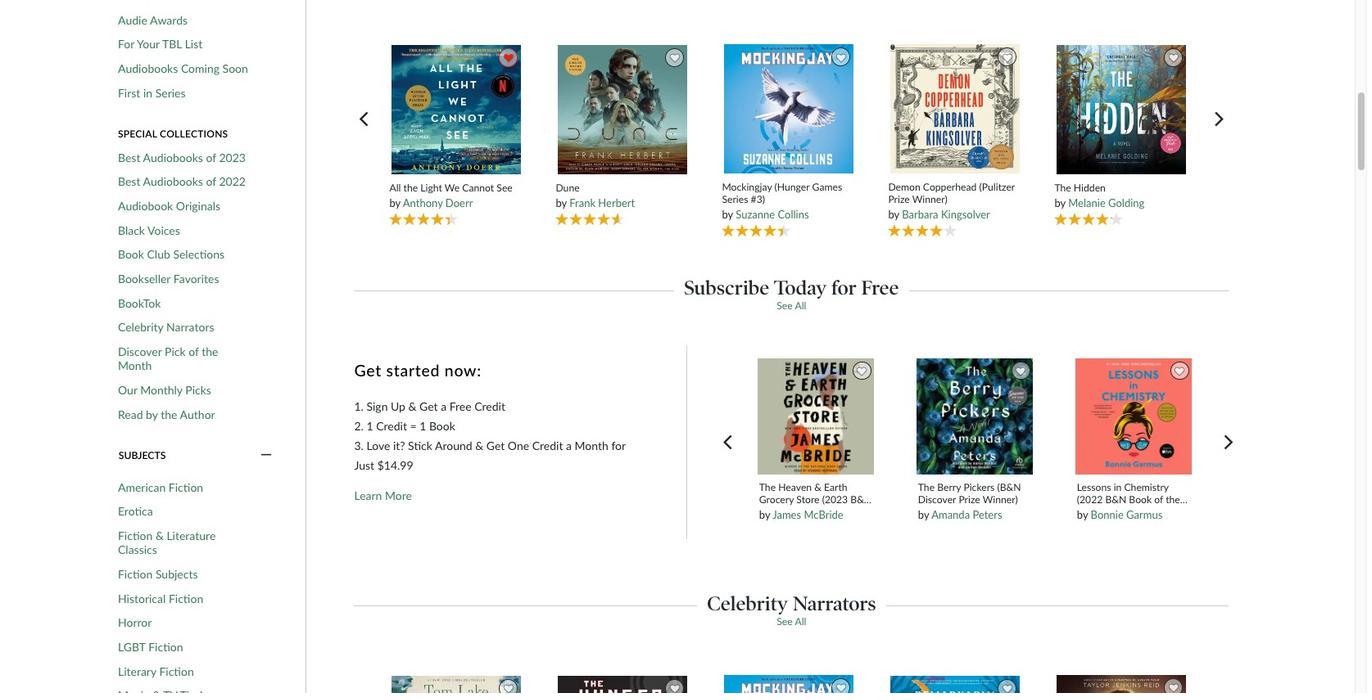 Task type: locate. For each thing, give the bounding box(es) containing it.
1 horizontal spatial &
[[814, 482, 822, 494]]

first in series link
[[118, 86, 186, 100]]

by left amanda
[[918, 509, 929, 522]]

by inside the hidden by melanie golding
[[1055, 196, 1066, 210]]

best audiobooks of 2023 link
[[118, 150, 246, 165]]

(2023
[[822, 494, 848, 506]]

0 vertical spatial credit
[[474, 400, 505, 414]]

0 horizontal spatial &
[[156, 529, 164, 543]]

1 vertical spatial for
[[611, 439, 626, 453]]

1 vertical spatial mockingjay (hunger games series #3) image
[[723, 675, 854, 694]]

1 horizontal spatial prize
[[959, 494, 980, 506]]

1.
[[354, 400, 364, 414]]

of left 2023
[[206, 150, 216, 164]]

1 horizontal spatial month
[[575, 439, 608, 453]]

b&n up by bonnie garmus
[[1105, 494, 1127, 506]]

booktok link
[[118, 296, 161, 311]]

1 horizontal spatial get
[[419, 400, 438, 414]]

voices
[[147, 223, 180, 237]]

prize up amanda peters link
[[959, 494, 980, 506]]

1 mockingjay (hunger games series #3) image from the top
[[723, 44, 854, 175]]

year) down "(2023"
[[812, 507, 834, 519]]

around &
[[435, 439, 483, 453]]

for inside subscribe today for free see all
[[831, 276, 857, 300]]

subjects up american
[[119, 450, 166, 462]]

1 horizontal spatial celebrity
[[707, 592, 788, 616]]

read
[[118, 408, 143, 422]]

1 vertical spatial month
[[575, 439, 608, 453]]

by left anthony
[[389, 196, 401, 210]]

0 vertical spatial best
[[118, 150, 140, 164]]

0 horizontal spatial credit
[[376, 420, 407, 434]]

1 vertical spatial in
[[1114, 482, 1122, 494]]

for
[[831, 276, 857, 300], [611, 439, 626, 453]]

a right 'one' on the left of the page
[[566, 439, 572, 453]]

by inside "demon copperhead (pulitzer prize winner) by barbara kingsolver"
[[888, 208, 899, 221]]

0 vertical spatial for
[[831, 276, 857, 300]]

prize inside "demon copperhead (pulitzer prize winner) by barbara kingsolver"
[[888, 193, 910, 206]]

we
[[445, 182, 460, 194]]

0 vertical spatial month
[[118, 359, 152, 373]]

narrators inside "celebrity narrators see all"
[[793, 592, 876, 616]]

all the light we cannot see link
[[389, 182, 523, 194]]

year) down the (2022
[[1077, 507, 1098, 519]]

see all link for today
[[777, 300, 806, 312]]

1 right 2. on the bottom left of the page
[[367, 420, 373, 434]]

book down chemistry
[[1129, 494, 1152, 506]]

lgbt fiction link
[[118, 641, 183, 655]]

credit down now:
[[474, 400, 505, 414]]

literary fiction link
[[118, 665, 194, 679]]

book up around &
[[429, 420, 455, 434]]

=
[[410, 420, 417, 434]]

fiction up classics
[[118, 529, 153, 543]]

0 vertical spatial free
[[861, 276, 899, 300]]

our monthly picks link
[[118, 383, 211, 398]]

of right pick
[[189, 345, 199, 359]]

get left 'one' on the left of the page
[[486, 439, 505, 453]]

originals
[[176, 199, 220, 213]]

0 vertical spatial discover
[[118, 345, 162, 359]]

0 vertical spatial in
[[143, 86, 152, 100]]

fiction subjects link
[[118, 568, 198, 582]]

the inside lessons in chemistry (2022 b&n book of the year)
[[1166, 494, 1180, 506]]

1 vertical spatial celebrity
[[707, 592, 788, 616]]

1 horizontal spatial winner)
[[983, 494, 1018, 506]]

mockingjay (hunger games series #3) image
[[723, 44, 854, 175], [723, 675, 854, 694]]

audiobook originals link
[[118, 199, 220, 213]]

0 horizontal spatial for
[[611, 439, 626, 453]]

0 vertical spatial audiobooks
[[118, 62, 178, 75]]

erotica
[[118, 505, 153, 519]]

pickers
[[964, 482, 995, 494]]

0 vertical spatial prize
[[888, 193, 910, 206]]

of for the
[[189, 345, 199, 359]]

1 vertical spatial winner)
[[983, 494, 1018, 506]]

of for 2022
[[206, 175, 216, 189]]

the down store
[[796, 507, 810, 519]]

celebrity
[[118, 321, 163, 334], [707, 592, 788, 616]]

of left 2022
[[206, 175, 216, 189]]

see inside all the light we cannot see by anthony doerr
[[497, 182, 513, 194]]

2 vertical spatial see
[[777, 616, 793, 628]]

list
[[185, 37, 203, 51]]

first
[[118, 86, 140, 100]]

2 vertical spatial get
[[486, 439, 505, 453]]

winner) up barbara
[[912, 193, 948, 206]]

1 horizontal spatial a
[[566, 439, 572, 453]]

selections
[[173, 248, 225, 262]]

all
[[389, 182, 401, 194], [795, 300, 806, 312], [795, 616, 806, 628]]

the up anthony
[[403, 182, 418, 194]]

0 vertical spatial celebrity
[[118, 321, 163, 334]]

get up the 1. on the left bottom of page
[[354, 361, 382, 380]]

discover
[[118, 345, 162, 359], [918, 494, 956, 506]]

celebrity inside "celebrity narrators see all"
[[707, 592, 788, 616]]

the left hidden
[[1055, 182, 1071, 194]]

& up classics
[[156, 529, 164, 543]]

1 horizontal spatial b&n
[[1105, 494, 1127, 506]]

the inside the hidden by melanie golding
[[1055, 182, 1071, 194]]

0 vertical spatial mockingjay (hunger games series #3) image
[[723, 44, 854, 175]]

1 horizontal spatial discover
[[918, 494, 956, 506]]

1 right =
[[420, 420, 426, 434]]

0 vertical spatial see all link
[[777, 300, 806, 312]]

free inside 1. sign up & get a free credit 2. 1 credit = 1 book 3. love it? stick around & get one credit a month for just $14.99
[[449, 400, 472, 414]]

2 year) from the left
[[1077, 507, 1098, 519]]

prize
[[888, 193, 910, 206], [959, 494, 980, 506]]

see all link for narrators
[[777, 616, 806, 628]]

james mcbride link
[[773, 509, 843, 522]]

1 vertical spatial &
[[156, 529, 164, 543]]

winner)
[[912, 193, 948, 206], [983, 494, 1018, 506]]

2 mockingjay (hunger games series #3) image from the top
[[723, 675, 854, 694]]

1 vertical spatial best
[[118, 175, 140, 189]]

&
[[814, 482, 822, 494], [156, 529, 164, 543]]

by left barbara
[[888, 208, 899, 221]]

remarkably bright creatures image
[[889, 676, 1020, 694]]

0 horizontal spatial the
[[759, 482, 776, 494]]

1 vertical spatial series
[[722, 193, 748, 206]]

1 horizontal spatial 1
[[420, 420, 426, 434]]

1 vertical spatial prize
[[959, 494, 980, 506]]

fiction inside fiction & literature classics
[[118, 529, 153, 543]]

love
[[367, 439, 390, 453]]

month right 'one' on the left of the page
[[575, 439, 608, 453]]

in inside lessons in chemistry (2022 b&n book of the year)
[[1114, 482, 1122, 494]]

audiobooks inside best audiobooks of 2022 link
[[143, 175, 203, 189]]

get right up &
[[419, 400, 438, 414]]

light
[[420, 182, 442, 194]]

subjects up historical fiction
[[156, 568, 198, 582]]

& up store
[[814, 482, 822, 494]]

1 b&n from the left
[[851, 494, 872, 506]]

dune by frank herbert
[[556, 182, 635, 210]]

fiction down subjects dropdown button
[[169, 481, 203, 494]]

0 vertical spatial a
[[441, 400, 447, 414]]

winner) down (b&n
[[983, 494, 1018, 506]]

all inside subscribe today for free see all
[[795, 300, 806, 312]]

dune
[[556, 182, 580, 194]]

0 horizontal spatial in
[[143, 86, 152, 100]]

lessons in chemistry (2022 b&n book of the year) image
[[1075, 358, 1193, 476]]

series down audiobooks coming soon link
[[155, 86, 186, 100]]

fiction up literary fiction
[[148, 641, 183, 655]]

the inside the berry pickers (b&n discover prize winner) by amanda peters
[[918, 482, 935, 494]]

1 horizontal spatial series
[[722, 193, 748, 206]]

fiction for historical fiction
[[169, 592, 203, 606]]

& inside the heaven & earth grocery store (2023 b&n book of the year)
[[814, 482, 822, 494]]

book inside the heaven & earth grocery store (2023 b&n book of the year)
[[759, 507, 782, 519]]

of down chemistry
[[1154, 494, 1163, 506]]

best down the special
[[118, 150, 140, 164]]

best audiobooks of 2023
[[118, 150, 246, 164]]

0 vertical spatial &
[[814, 482, 822, 494]]

the inside all the light we cannot see by anthony doerr
[[403, 182, 418, 194]]

0 vertical spatial see
[[497, 182, 513, 194]]

a right up &
[[441, 400, 447, 414]]

subjects inside dropdown button
[[119, 450, 166, 462]]

celebrity for celebrity narrators see all
[[707, 592, 788, 616]]

best up audiobook on the left of page
[[118, 175, 140, 189]]

mockingjay (hunger games series #3) image up (hunger
[[723, 44, 854, 175]]

1 1 from the left
[[367, 420, 373, 434]]

lessons in chemistry (2022 b&n book of the year) link
[[1077, 482, 1191, 519]]

credit right 'one' on the left of the page
[[532, 439, 563, 453]]

1 horizontal spatial narrators
[[793, 592, 876, 616]]

book inside "book club selections" link
[[118, 248, 144, 262]]

month inside 1. sign up & get a free credit 2. 1 credit = 1 book 3. love it? stick around & get one credit a month for just $14.99
[[575, 439, 608, 453]]

herbert
[[598, 196, 635, 210]]

coming
[[181, 62, 220, 75]]

0 horizontal spatial winner)
[[912, 193, 948, 206]]

berry
[[937, 482, 961, 494]]

fiction & literature classics
[[118, 529, 216, 557]]

winner) inside "demon copperhead (pulitzer prize winner) by barbara kingsolver"
[[912, 193, 948, 206]]

of for 2023
[[206, 150, 216, 164]]

by inside the berry pickers (b&n discover prize winner) by amanda peters
[[918, 509, 929, 522]]

of down grocery
[[784, 507, 793, 519]]

1 best from the top
[[118, 150, 140, 164]]

anthony doerr link
[[403, 196, 473, 210]]

get started now:
[[354, 361, 482, 380]]

1 vertical spatial see
[[777, 300, 793, 312]]

audiobook originals
[[118, 199, 220, 213]]

free
[[861, 276, 899, 300], [449, 400, 472, 414]]

the inside the heaven & earth grocery store (2023 b&n book of the year)
[[759, 482, 776, 494]]

barbara
[[902, 208, 938, 221]]

discover pick of the month link
[[118, 345, 254, 374]]

collins
[[778, 208, 809, 221]]

audiobooks down 'your'
[[118, 62, 178, 75]]

0 horizontal spatial discover
[[118, 345, 162, 359]]

historical fiction
[[118, 592, 203, 606]]

0 horizontal spatial month
[[118, 359, 152, 373]]

audiobooks up audiobook originals
[[143, 175, 203, 189]]

by down the (2022
[[1077, 509, 1088, 522]]

the inside discover pick of the month
[[202, 345, 218, 359]]

year)
[[812, 507, 834, 519], [1077, 507, 1098, 519]]

book down grocery
[[759, 507, 782, 519]]

of
[[206, 150, 216, 164], [206, 175, 216, 189], [189, 345, 199, 359], [1154, 494, 1163, 506], [784, 507, 793, 519]]

daisy jones & the six (tv tie-in edition): a novel image
[[1056, 675, 1187, 694]]

audiobooks for best audiobooks of 2022
[[143, 175, 203, 189]]

0 horizontal spatial 1
[[367, 420, 373, 434]]

the
[[403, 182, 418, 194], [202, 345, 218, 359], [161, 408, 177, 422], [1166, 494, 1180, 506], [796, 507, 810, 519]]

1 vertical spatial audiobooks
[[143, 150, 203, 164]]

1 horizontal spatial free
[[861, 276, 899, 300]]

discover down "berry"
[[918, 494, 956, 506]]

bonnie
[[1091, 509, 1124, 522]]

0 horizontal spatial narrators
[[166, 321, 214, 334]]

the for golding
[[1055, 182, 1071, 194]]

2 horizontal spatial the
[[1055, 182, 1071, 194]]

0 horizontal spatial b&n
[[851, 494, 872, 506]]

0 horizontal spatial free
[[449, 400, 472, 414]]

0 horizontal spatial prize
[[888, 193, 910, 206]]

by left melanie
[[1055, 196, 1066, 210]]

horror link
[[118, 616, 152, 631]]

1 vertical spatial credit
[[376, 420, 407, 434]]

dune image
[[557, 44, 688, 176]]

prize down demon
[[888, 193, 910, 206]]

by left suzanne
[[722, 208, 733, 221]]

2 horizontal spatial credit
[[532, 439, 563, 453]]

0 horizontal spatial celebrity
[[118, 321, 163, 334]]

1 vertical spatial free
[[449, 400, 472, 414]]

celebrity narrators see all
[[707, 592, 876, 628]]

pick
[[165, 345, 186, 359]]

best
[[118, 150, 140, 164], [118, 175, 140, 189]]

0 vertical spatial all
[[389, 182, 401, 194]]

tbl
[[162, 37, 182, 51]]

0 vertical spatial winner)
[[912, 193, 948, 206]]

0 vertical spatial series
[[155, 86, 186, 100]]

audiobooks down special collections
[[143, 150, 203, 164]]

audiobooks inside best audiobooks of 2023 link
[[143, 150, 203, 164]]

best inside best audiobooks of 2023 link
[[118, 150, 140, 164]]

(b&n
[[997, 482, 1021, 494]]

in
[[143, 86, 152, 100], [1114, 482, 1122, 494]]

the left "berry"
[[918, 482, 935, 494]]

book down black
[[118, 248, 144, 262]]

month up our
[[118, 359, 152, 373]]

1 horizontal spatial in
[[1114, 482, 1122, 494]]

awards
[[150, 13, 188, 27]]

subscribe today for free see all
[[684, 276, 899, 312]]

1 horizontal spatial credit
[[474, 400, 505, 414]]

2 vertical spatial audiobooks
[[143, 175, 203, 189]]

demon
[[888, 181, 921, 193]]

b&n right "(2023"
[[851, 494, 872, 506]]

2 vertical spatial all
[[795, 616, 806, 628]]

year) inside the heaven & earth grocery store (2023 b&n book of the year)
[[812, 507, 834, 519]]

1 vertical spatial all
[[795, 300, 806, 312]]

the right pick
[[202, 345, 218, 359]]

2023
[[219, 150, 246, 164]]

fiction for american fiction
[[169, 481, 203, 494]]

the hunger games image
[[557, 676, 688, 694]]

by inside dune by frank herbert
[[556, 196, 567, 210]]

0 horizontal spatial year)
[[812, 507, 834, 519]]

1 horizontal spatial for
[[831, 276, 857, 300]]

by james mcbride
[[759, 509, 843, 522]]

1 horizontal spatial the
[[918, 482, 935, 494]]

celebrity narrators link
[[118, 321, 214, 335]]

in right lessons
[[1114, 482, 1122, 494]]

1 horizontal spatial year)
[[1077, 507, 1098, 519]]

2 best from the top
[[118, 175, 140, 189]]

1 vertical spatial see all link
[[777, 616, 806, 628]]

best inside best audiobooks of 2022 link
[[118, 175, 140, 189]]

demon copperhead (pulitzer prize winner) image
[[889, 44, 1020, 175]]

in right "first"
[[143, 86, 152, 100]]

the berry pickers (b&n discover prize winner) by amanda peters
[[918, 482, 1021, 522]]

2 b&n from the left
[[1105, 494, 1127, 506]]

the for grocery
[[759, 482, 776, 494]]

demon copperhead (pulitzer prize winner) by barbara kingsolver
[[888, 181, 1015, 221]]

store
[[796, 494, 820, 506]]

0 vertical spatial narrators
[[166, 321, 214, 334]]

fiction & literature classics link
[[118, 529, 254, 558]]

month inside discover pick of the month
[[118, 359, 152, 373]]

mockingjay (hunger games series #3) link
[[722, 181, 855, 206]]

amanda peters link
[[932, 509, 1002, 522]]

of inside discover pick of the month
[[189, 345, 199, 359]]

b&n
[[851, 494, 872, 506], [1105, 494, 1127, 506]]

1 see all link from the top
[[777, 300, 806, 312]]

by down grocery
[[759, 509, 770, 522]]

1 vertical spatial narrators
[[793, 592, 876, 616]]

peters
[[973, 509, 1002, 522]]

1 vertical spatial discover
[[918, 494, 956, 506]]

collections
[[160, 128, 228, 140]]

0 vertical spatial subjects
[[119, 450, 166, 462]]

suzanne collins link
[[736, 208, 809, 221]]

the up grocery
[[759, 482, 776, 494]]

celebrity inside celebrity narrators link
[[118, 321, 163, 334]]

by
[[389, 196, 401, 210], [556, 196, 567, 210], [1055, 196, 1066, 210], [722, 208, 733, 221], [888, 208, 899, 221], [146, 408, 158, 422], [759, 509, 770, 522], [918, 509, 929, 522], [1077, 509, 1088, 522]]

year) inside lessons in chemistry (2022 b&n book of the year)
[[1077, 507, 1098, 519]]

2 see all link from the top
[[777, 616, 806, 628]]

mockingjay (hunger games series #3) image down "celebrity narrators see all"
[[723, 675, 854, 694]]

in for first
[[143, 86, 152, 100]]

by down dune
[[556, 196, 567, 210]]

fiction down fiction subjects link at the bottom of the page
[[169, 592, 203, 606]]

celebrity narrators
[[118, 321, 214, 334]]

the heaven & earth grocery store (2023 b&n book of the year) image
[[757, 358, 875, 476]]

discover left pick
[[118, 345, 162, 359]]

series down mockingjay
[[722, 193, 748, 206]]

1 year) from the left
[[812, 507, 834, 519]]

credit up it?
[[376, 420, 407, 434]]

the down chemistry
[[1166, 494, 1180, 506]]

fiction down lgbt fiction link at bottom
[[159, 665, 194, 679]]

1 vertical spatial get
[[419, 400, 438, 414]]

the berry pickers (b&n discover prize winner) link
[[918, 482, 1032, 507]]

mcbride
[[804, 509, 843, 522]]

0 horizontal spatial get
[[354, 361, 382, 380]]

free down now:
[[449, 400, 472, 414]]

free right today
[[861, 276, 899, 300]]



Task type: describe. For each thing, give the bounding box(es) containing it.
the hidden by melanie golding
[[1055, 182, 1145, 210]]

book club selections link
[[118, 248, 225, 262]]

audiobooks coming soon link
[[118, 62, 248, 76]]

prize inside the berry pickers (b&n discover prize winner) by amanda peters
[[959, 494, 980, 506]]

by inside all the light we cannot see by anthony doerr
[[389, 196, 401, 210]]

monthly
[[140, 383, 182, 397]]

barbara kingsolver link
[[902, 208, 990, 221]]

tom lake image
[[391, 676, 522, 694]]

copperhead
[[923, 181, 977, 193]]

the down our monthly picks link
[[161, 408, 177, 422]]

(hunger
[[775, 181, 810, 193]]

now:
[[445, 361, 482, 380]]

bookseller favorites link
[[118, 272, 219, 286]]

winner) inside the berry pickers (b&n discover prize winner) by amanda peters
[[983, 494, 1018, 506]]

dune link
[[556, 182, 689, 194]]

the hidden link
[[1055, 182, 1188, 194]]

golding
[[1108, 196, 1145, 210]]

your
[[137, 37, 160, 51]]

black voices
[[118, 223, 180, 237]]

best for best audiobooks of 2022
[[118, 175, 140, 189]]

book inside 1. sign up & get a free credit 2. 1 credit = 1 book 3. love it? stick around & get one credit a month for just $14.99
[[429, 420, 455, 434]]

lgbt fiction
[[118, 641, 183, 655]]

discover inside discover pick of the month
[[118, 345, 162, 359]]

see inside "celebrity narrators see all"
[[777, 616, 793, 628]]

melanie
[[1068, 196, 1106, 210]]

mockingjay (hunger games series #3) by suzanne collins
[[722, 181, 842, 221]]

0 horizontal spatial series
[[155, 86, 186, 100]]

garmus
[[1126, 509, 1163, 522]]

chemistry
[[1124, 482, 1169, 494]]

historical fiction link
[[118, 592, 203, 606]]

the heaven & earth grocery store (2023 b&n book of the year)
[[759, 482, 872, 519]]

just $14.99
[[354, 459, 413, 473]]

started
[[386, 361, 440, 380]]

bonnie garmus link
[[1091, 509, 1163, 522]]

our
[[118, 383, 137, 397]]

for inside 1. sign up & get a free credit 2. 1 credit = 1 book 3. love it? stick around & get one credit a month for just $14.99
[[611, 439, 626, 453]]

the berry pickers (b&n discover prize winner) image
[[916, 358, 1034, 476]]

best for best audiobooks of 2023
[[118, 150, 140, 164]]

melanie golding link
[[1068, 196, 1145, 210]]

3.
[[354, 439, 364, 453]]

best audiobooks of 2022
[[118, 175, 246, 189]]

it?
[[393, 439, 405, 453]]

2 vertical spatial credit
[[532, 439, 563, 453]]

fiction for lgbt fiction
[[148, 641, 183, 655]]

hidden
[[1074, 182, 1106, 194]]

audiobooks inside audiobooks coming soon link
[[118, 62, 178, 75]]

first in series
[[118, 86, 186, 100]]

of inside the heaven & earth grocery store (2023 b&n book of the year)
[[784, 507, 793, 519]]

discover pick of the month
[[118, 345, 218, 373]]

lgbt
[[118, 641, 146, 655]]

our monthly picks
[[118, 383, 211, 397]]

read by the author link
[[118, 408, 215, 422]]

narrators for celebrity narrators see all
[[793, 592, 876, 616]]

mockingjay
[[722, 181, 772, 193]]

book inside lessons in chemistry (2022 b&n book of the year)
[[1129, 494, 1152, 506]]

2022
[[219, 175, 246, 189]]

in for lessons
[[1114, 482, 1122, 494]]

bookseller favorites
[[118, 272, 219, 286]]

by right the read on the bottom
[[146, 408, 158, 422]]

suzanne
[[736, 208, 775, 221]]

audie awards
[[118, 13, 188, 27]]

for your tbl list
[[118, 37, 203, 51]]

audiobooks coming soon
[[118, 62, 248, 75]]

2 1 from the left
[[420, 420, 426, 434]]

(pulitzer
[[979, 181, 1015, 193]]

the inside the heaven & earth grocery store (2023 b&n book of the year)
[[796, 507, 810, 519]]

learn
[[354, 489, 382, 503]]

cannot
[[462, 182, 494, 194]]

picks
[[185, 383, 211, 397]]

games
[[812, 181, 842, 193]]

fiction down classics
[[118, 568, 153, 582]]

for
[[118, 37, 134, 51]]

bookseller
[[118, 272, 171, 286]]

discover inside the berry pickers (b&n discover prize winner) by amanda peters
[[918, 494, 956, 506]]

historical
[[118, 592, 166, 606]]

lessons
[[1077, 482, 1111, 494]]

american fiction
[[118, 481, 203, 494]]

demon copperhead (pulitzer prize winner) link
[[888, 181, 1022, 206]]

1 vertical spatial subjects
[[156, 568, 198, 582]]

fiction for literary fiction
[[159, 665, 194, 679]]

stick
[[408, 439, 432, 453]]

all inside all the light we cannot see by anthony doerr
[[389, 182, 401, 194]]

audiobooks for best audiobooks of 2023
[[143, 150, 203, 164]]

grocery
[[759, 494, 794, 506]]

earth
[[824, 482, 848, 494]]

the for discover
[[918, 482, 935, 494]]

subjects button
[[118, 449, 274, 464]]

audie
[[118, 13, 147, 27]]

2 horizontal spatial get
[[486, 439, 505, 453]]

amanda
[[932, 509, 970, 522]]

1 vertical spatial a
[[566, 439, 572, 453]]

book club selections
[[118, 248, 225, 262]]

b&n inside the heaven & earth grocery store (2023 b&n book of the year)
[[851, 494, 872, 506]]

0 horizontal spatial a
[[441, 400, 447, 414]]

& inside fiction & literature classics
[[156, 529, 164, 543]]

see inside subscribe today for free see all
[[777, 300, 793, 312]]

1. sign up & get a free credit 2. 1 credit = 1 book 3. love it? stick around & get one credit a month for just $14.99
[[354, 400, 626, 473]]

celebrity for celebrity narrators
[[118, 321, 163, 334]]

literature
[[167, 529, 216, 543]]

james
[[773, 509, 801, 522]]

the hidden image
[[1056, 44, 1187, 176]]

of inside lessons in chemistry (2022 b&n book of the year)
[[1154, 494, 1163, 506]]

sign
[[367, 400, 388, 414]]

for your tbl list link
[[118, 37, 203, 52]]

learn more link
[[354, 489, 412, 503]]

lessons in chemistry (2022 b&n book of the year)
[[1077, 482, 1180, 519]]

series inside mockingjay (hunger games series #3) by suzanne collins
[[722, 193, 748, 206]]

american fiction link
[[118, 481, 203, 495]]

today
[[774, 276, 827, 300]]

by inside mockingjay (hunger games series #3) by suzanne collins
[[722, 208, 733, 221]]

american
[[118, 481, 166, 494]]

horror
[[118, 616, 152, 630]]

audie awards link
[[118, 13, 188, 27]]

minus image
[[261, 449, 272, 464]]

all inside "celebrity narrators see all"
[[795, 616, 806, 628]]

narrators for celebrity narrators
[[166, 321, 214, 334]]

all the light we cannot see image
[[391, 44, 522, 176]]

special
[[118, 128, 157, 140]]

0 vertical spatial get
[[354, 361, 382, 380]]

best audiobooks of 2022 link
[[118, 175, 246, 189]]

(2022
[[1077, 494, 1103, 506]]

learn more
[[354, 489, 412, 503]]

free inside subscribe today for free see all
[[861, 276, 899, 300]]

b&n inside lessons in chemistry (2022 b&n book of the year)
[[1105, 494, 1127, 506]]



Task type: vqa. For each thing, say whether or not it's contained in the screenshot.
the bottom SEE ALL Link
yes



